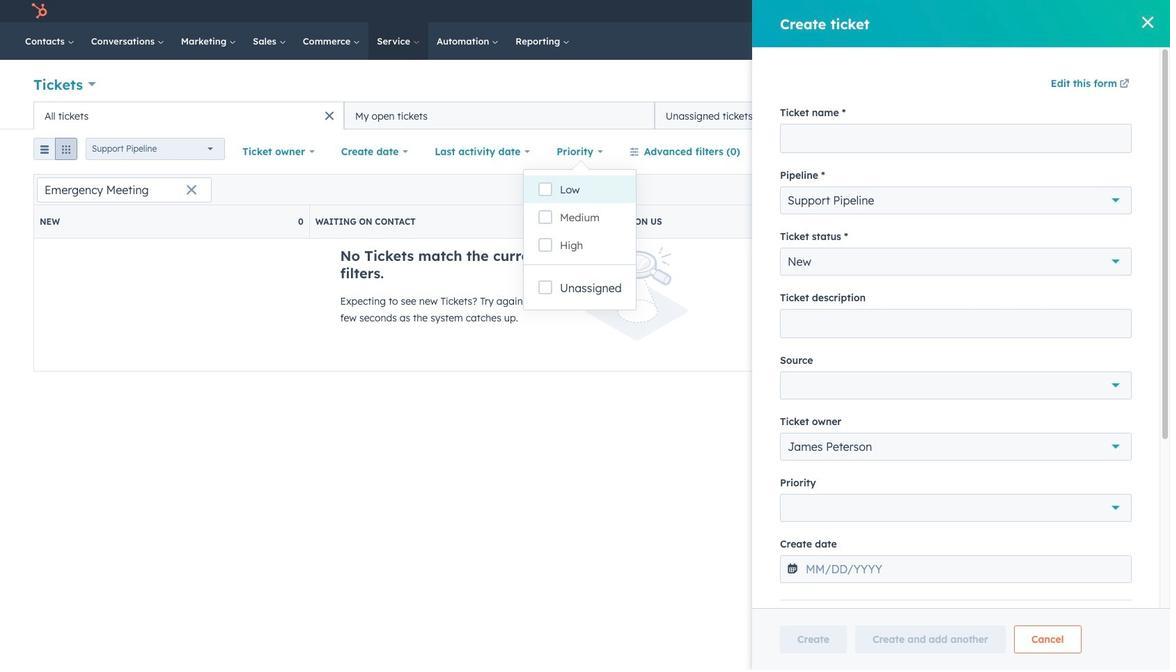 Task type: describe. For each thing, give the bounding box(es) containing it.
clear input image
[[186, 185, 197, 196]]



Task type: locate. For each thing, give the bounding box(es) containing it.
Search ID, name, or description search field
[[37, 177, 212, 202]]

marketplaces image
[[903, 6, 916, 19]]

Search HubSpot search field
[[974, 29, 1121, 53]]

group
[[33, 138, 77, 166]]

banner
[[33, 70, 1137, 102]]

list box
[[524, 170, 636, 265]]

menu
[[802, 0, 1153, 22]]

james peterson image
[[1009, 5, 1021, 17]]



Task type: vqa. For each thing, say whether or not it's contained in the screenshot.
James Peterson icon
yes



